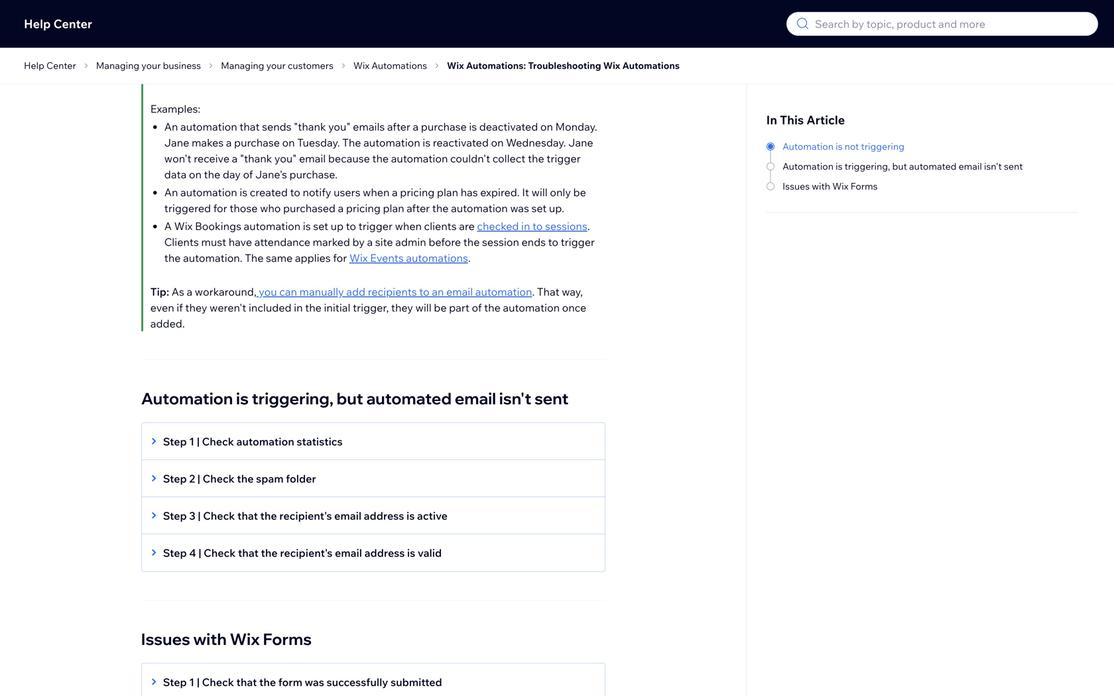 Task type: describe. For each thing, give the bounding box(es) containing it.
0 vertical spatial with
[[812, 180, 830, 192]]

| for step 4 | check that the recipient's email address is valid
[[199, 546, 201, 560]]

purchase.
[[289, 168, 338, 181]]

check for step 4 | check that the recipient's email address is valid
[[204, 546, 236, 560]]

1 been from the left
[[330, 38, 355, 52]]

0 vertical spatial sent
[[1004, 160, 1023, 172]]

automations:
[[466, 60, 526, 71]]

1 horizontal spatial purchase
[[421, 120, 467, 133]]

1 vertical spatial "thank
[[240, 152, 272, 165]]

. that way, even if they weren't included in the initial trigger, they will be part of the automation once added.
[[150, 285, 586, 330]]

1 horizontal spatial it
[[505, 54, 511, 68]]

sessions
[[545, 220, 587, 233]]

wednesday.
[[506, 136, 566, 149]]

couldn't
[[450, 152, 490, 165]]

1 vertical spatial automated
[[366, 389, 452, 408]]

automation up makes
[[180, 120, 237, 133]]

0 vertical spatial center
[[53, 16, 92, 31]]

step 4 | check that the recipient's email address is valid
[[163, 546, 442, 560]]

tip: as a workaround, you can manually add recipients to an email automation
[[150, 285, 532, 298]]

successfully
[[327, 676, 388, 689]]

0 horizontal spatial isn't
[[499, 389, 531, 408]]

1 vertical spatial it
[[335, 70, 342, 84]]

0 vertical spatial automated
[[909, 160, 957, 172]]

on up wednesday.
[[540, 120, 553, 133]]

1 jane from the left
[[164, 136, 189, 149]]

makes
[[192, 136, 224, 149]]

the down clients
[[164, 251, 181, 265]]

the down wednesday.
[[528, 152, 544, 165]]

. clients must have attendance marked by a site admin before the session ends to trigger the automation. the same applies for
[[164, 220, 595, 265]]

clients
[[164, 235, 199, 249]]

can
[[279, 285, 297, 298]]

way,
[[562, 285, 583, 298]]

1 horizontal spatial issues
[[783, 180, 810, 192]]

your for business
[[141, 60, 161, 71]]

same
[[266, 251, 293, 265]]

created
[[250, 186, 288, 199]]

is left not
[[836, 141, 843, 152]]

help center inside help center link
[[24, 60, 76, 71]]

check for step 3 | check that the recipient's email address is active
[[203, 509, 235, 523]]

for inside . clients must have attendance marked by a site admin before the session ends to trigger the automation. the same applies for
[[333, 251, 347, 265]]

1 vertical spatial deactivated
[[382, 54, 441, 68]]

in this article
[[766, 112, 845, 127]]

1 horizontal spatial isn't
[[984, 160, 1002, 172]]

wix automations
[[353, 60, 427, 71]]

0 horizontal spatial forms
[[263, 629, 312, 649]]

1 an from the top
[[164, 120, 178, 133]]

trigger up site
[[359, 220, 393, 233]]

2 vertical spatial automation
[[141, 389, 233, 408]]

Search by topic, product and more field
[[811, 13, 1090, 35]]

ends
[[522, 235, 546, 249]]

1 horizontal spatial automation is triggering, but automated email isn't sent
[[783, 160, 1023, 172]]

trigger inside . clients must have attendance marked by a site admin before the session ends to trigger the automation. the same applies for
[[561, 235, 595, 249]]

the right "because"
[[372, 152, 389, 165]]

triggered
[[164, 202, 211, 215]]

was inside dropdown button
[[305, 676, 324, 689]]

wix events automations .
[[349, 251, 471, 265]]

wix events automations link
[[349, 251, 468, 265]]

because
[[328, 152, 370, 165]]

automation down the reactivated
[[391, 152, 448, 165]]

checked in to sessions link
[[477, 220, 587, 233]]

it
[[522, 186, 529, 199]]

1 vertical spatial data
[[238, 70, 260, 84]]

up
[[331, 220, 344, 233]]

reactivated
[[433, 136, 489, 149]]

2 they from the left
[[391, 301, 413, 314]]

in inside . that way, even if they weren't included in the initial trigger, they will be part of the automation once added.
[[294, 301, 303, 314]]

to right up
[[346, 220, 356, 233]]

the inside . clients must have attendance marked by a site admin before the session ends to trigger the automation. the same applies for
[[245, 251, 264, 265]]

wix automations: troubleshooting wix automations
[[447, 60, 680, 71]]

0 vertical spatial data
[[150, 54, 173, 68]]

1 vertical spatial after
[[407, 202, 430, 215]]

active
[[417, 509, 448, 523]]

add
[[346, 285, 365, 298]]

on down sends
[[282, 136, 295, 149]]

emails
[[353, 120, 385, 133]]

1 horizontal spatial triggering,
[[845, 160, 890, 172]]

a
[[164, 220, 172, 233]]

1 vertical spatial automation
[[783, 160, 834, 172]]

a right as
[[187, 285, 192, 298]]

step 2 | check the spam folder button
[[142, 471, 591, 487]]

troubleshooting
[[528, 60, 601, 71]]

1 horizontal spatial issues with wix forms
[[783, 180, 878, 192]]

receive
[[194, 152, 229, 165]]

on down the receive
[[189, 168, 202, 181]]

managing for managing your customers
[[221, 60, 264, 71]]

1 vertical spatial help center link
[[20, 58, 80, 74]]

step 1 | check automation statistics button
[[142, 434, 591, 450]]

1 horizontal spatial pricing
[[400, 186, 435, 199]]

step 1 | check that the form was successfully submitted button
[[142, 674, 591, 690]]

triggering
[[861, 141, 904, 152]]

4
[[189, 546, 196, 560]]

those
[[230, 202, 258, 215]]

that for 4
[[238, 546, 259, 560]]

even
[[150, 301, 174, 314]]

in
[[766, 112, 777, 127]]

once
[[562, 301, 586, 314]]

attendance
[[254, 235, 310, 249]]

applies
[[295, 251, 331, 265]]

up.
[[549, 202, 564, 215]]

admin
[[395, 235, 426, 249]]

3
[[189, 509, 195, 523]]

deactivated inside an automation that sends "thank you" emails after a purchase is deactivated on monday. jane makes a purchase on tuesday. the automation is reactivated on wednesday. jane won't receive a "thank you" email because the automation couldn't collect the trigger data on the day of jane's purchase. an automation is created to notify users when a pricing plan has expired. it will only be triggered for those who purchased a pricing plan after the automation was set up.
[[479, 120, 538, 133]]

the left the form in the left bottom of the page
[[259, 676, 276, 689]]

as
[[172, 285, 184, 298]]

0 vertical spatial forms
[[851, 180, 878, 192]]

automation down has on the top of page
[[451, 202, 508, 215]]

automation left that
[[475, 285, 532, 298]]

has
[[461, 186, 478, 199]]

step for step 2 | check the spam folder
[[163, 472, 187, 485]]

0 horizontal spatial set
[[313, 220, 328, 233]]

| for step 1 | check that the form was successfully submitted
[[197, 676, 200, 689]]

2 been from the left
[[481, 38, 506, 52]]

(has
[[307, 38, 327, 52]]

step for step 1 | check automation statistics
[[163, 435, 187, 448]]

| for step 1 | check automation statistics
[[197, 435, 200, 448]]

0 horizontal spatial sent
[[534, 389, 569, 408]]

address for valid
[[364, 546, 405, 560]]

that
[[537, 285, 559, 298]]

is up collected.
[[256, 38, 263, 52]]

events
[[370, 251, 404, 265]]

0 vertical spatial in
[[521, 220, 530, 233]]

if
[[177, 301, 183, 314]]

are
[[459, 220, 475, 233]]

marked
[[313, 235, 350, 249]]

reactivated.
[[354, 70, 413, 84]]

the inside when an automation is inactive (has been deactivated or hasn't yet been activated), trigger data won't be collected. when you reactivate a deactivated automation, it will resume collecting trigger data from the point it is reactivated.
[[288, 70, 305, 84]]

you inside when an automation is inactive (has been deactivated or hasn't yet been activated), trigger data won't be collected. when you reactivate a deactivated automation, it will resume collecting trigger data from the point it is reactivated.
[[302, 54, 320, 68]]

is up those at the top of the page
[[240, 186, 247, 199]]

collect
[[493, 152, 525, 165]]

the left spam
[[237, 472, 254, 485]]

address for active
[[364, 509, 404, 523]]

0 vertical spatial when
[[150, 38, 180, 52]]

article
[[807, 112, 845, 127]]

1 vertical spatial you
[[259, 285, 277, 298]]

2 an from the top
[[164, 186, 178, 199]]

wix automations link
[[349, 58, 431, 74]]

monday.
[[555, 120, 597, 133]]

weren't
[[210, 301, 246, 314]]

only
[[550, 186, 571, 199]]

check for step 1 | check automation statistics
[[202, 435, 234, 448]]

spam
[[256, 472, 284, 485]]

step for step 4 | check that the recipient's email address is valid
[[163, 546, 187, 560]]

0 horizontal spatial purchase
[[234, 136, 280, 149]]

be inside when an automation is inactive (has been deactivated or hasn't yet been activated), trigger data won't be collected. when you reactivate a deactivated automation, it will resume collecting trigger data from the point it is reactivated.
[[204, 54, 217, 68]]

0 vertical spatial you"
[[328, 120, 351, 133]]

collecting
[[150, 70, 199, 84]]

automation inside when an automation is inactive (has been deactivated or hasn't yet been activated), trigger data won't be collected. when you reactivate a deactivated automation, it will resume collecting trigger data from the point it is reactivated.
[[196, 38, 253, 52]]

workaround,
[[195, 285, 256, 298]]

the right part
[[484, 301, 501, 314]]

data inside an automation that sends "thank you" emails after a purchase is deactivated on monday. jane makes a purchase on tuesday. the automation is reactivated on wednesday. jane won't receive a "thank you" email because the automation couldn't collect the trigger data on the day of jane's purchase. an automation is created to notify users when a pricing plan has expired. it will only be triggered for those who purchased a pricing plan after the automation was set up.
[[164, 168, 187, 181]]

the down step 3 | check that the recipient's email address is active
[[261, 546, 278, 560]]

1 vertical spatial automation is triggering, but automated email isn't sent
[[141, 389, 569, 408]]

valid
[[418, 546, 442, 560]]

automations
[[406, 251, 468, 265]]

be inside . that way, even if they weren't included in the initial trigger, they will be part of the automation once added.
[[434, 301, 447, 314]]

| for step 2 | check the spam folder
[[197, 472, 200, 485]]

the inside an automation that sends "thank you" emails after a purchase is deactivated on monday. jane makes a purchase on tuesday. the automation is reactivated on wednesday. jane won't receive a "thank you" email because the automation couldn't collect the trigger data on the day of jane's purchase. an automation is created to notify users when a pricing plan has expired. it will only be triggered for those who purchased a pricing plan after the automation was set up.
[[342, 136, 361, 149]]

that for 3
[[237, 509, 258, 523]]

was inside an automation that sends "thank you" emails after a purchase is deactivated on monday. jane makes a purchase on tuesday. the automation is reactivated on wednesday. jane won't receive a "thank you" email because the automation couldn't collect the trigger data on the day of jane's purchase. an automation is created to notify users when a pricing plan has expired. it will only be triggered for those who purchased a pricing plan after the automation was set up.
[[510, 202, 529, 215]]

to inside an automation that sends "thank you" emails after a purchase is deactivated on monday. jane makes a purchase on tuesday. the automation is reactivated on wednesday. jane won't receive a "thank you" email because the automation couldn't collect the trigger data on the day of jane's purchase. an automation is created to notify users when a pricing plan has expired. it will only be triggered for those who purchased a pricing plan after the automation was set up.
[[290, 186, 300, 199]]

is down automation is not triggering
[[836, 160, 843, 172]]

is left the reactivated
[[423, 136, 430, 149]]

a right makes
[[226, 136, 232, 149]]

1 help center from the top
[[24, 16, 92, 31]]

managing your business
[[96, 60, 201, 71]]

automation down emails
[[363, 136, 420, 149]]

step 3 | check that the recipient's email address is active
[[163, 509, 448, 523]]

1 horizontal spatial but
[[892, 160, 907, 172]]

reactivate
[[322, 54, 371, 68]]

trigger,
[[353, 301, 389, 314]]

a wix bookings automation is set up to trigger when clients are checked in to sessions
[[164, 220, 587, 233]]

session
[[482, 235, 519, 249]]

a up a wix bookings automation is set up to trigger when clients are checked in to sessions
[[392, 186, 398, 199]]

is down reactivate
[[344, 70, 352, 84]]

purchased
[[283, 202, 336, 215]]

0 horizontal spatial pricing
[[346, 202, 381, 215]]

1 vertical spatial plan
[[383, 202, 404, 215]]

recipients
[[368, 285, 417, 298]]

0 horizontal spatial triggering,
[[252, 389, 334, 408]]

a right emails
[[413, 120, 419, 133]]

0 vertical spatial plan
[[437, 186, 458, 199]]

email inside step 4 | check that the recipient's email address is valid dropdown button
[[335, 546, 362, 560]]

collected.
[[220, 54, 268, 68]]

0 vertical spatial help center link
[[24, 16, 92, 31]]

business
[[163, 60, 201, 71]]

0 vertical spatial deactivated
[[357, 38, 416, 52]]

this
[[780, 112, 804, 127]]

have
[[229, 235, 252, 249]]

or
[[418, 38, 429, 52]]

automation,
[[443, 54, 502, 68]]

0 horizontal spatial issues
[[141, 629, 190, 649]]

an automation that sends "thank you" emails after a purchase is deactivated on monday. jane makes a purchase on tuesday. the automation is reactivated on wednesday. jane won't receive a "thank you" email because the automation couldn't collect the trigger data on the day of jane's purchase. an automation is created to notify users when a pricing plan has expired. it will only be triggered for those who purchased a pricing plan after the automation was set up.
[[164, 120, 597, 215]]



Task type: vqa. For each thing, say whether or not it's contained in the screenshot.
Tip: As a workaround, you can manually add recipients to an email automation
yes



Task type: locate. For each thing, give the bounding box(es) containing it.
automations
[[372, 60, 427, 71], [622, 60, 680, 71]]

0 horizontal spatial but
[[337, 389, 363, 408]]

help center
[[24, 16, 92, 31], [24, 60, 76, 71]]

your for customers
[[266, 60, 286, 71]]

0 vertical spatial "thank
[[294, 120, 326, 133]]

step for step 1 | check that the form was successfully submitted
[[163, 676, 187, 689]]

. for part
[[532, 285, 535, 298]]

triggering, up statistics in the left bottom of the page
[[252, 389, 334, 408]]

won't inside an automation that sends "thank you" emails after a purchase is deactivated on monday. jane makes a purchase on tuesday. the automation is reactivated on wednesday. jane won't receive a "thank you" email because the automation couldn't collect the trigger data on the day of jane's purchase. an automation is created to notify users when a pricing plan has expired. it will only be triggered for those who purchased a pricing plan after the automation was set up.
[[164, 152, 191, 165]]

address inside dropdown button
[[364, 509, 404, 523]]

jane left makes
[[164, 136, 189, 149]]

the down spam
[[260, 509, 277, 523]]

0 vertical spatial triggering,
[[845, 160, 890, 172]]

submitted
[[391, 676, 442, 689]]

2 1 from the top
[[189, 676, 194, 689]]

1 vertical spatial address
[[364, 546, 405, 560]]

issues with wix forms
[[783, 180, 878, 192], [141, 629, 312, 649]]

plan up a wix bookings automation is set up to trigger when clients are checked in to sessions
[[383, 202, 404, 215]]

1 vertical spatial .
[[468, 251, 471, 265]]

2 horizontal spatial will
[[532, 186, 548, 199]]

the down are
[[463, 235, 480, 249]]

automations inside "link"
[[372, 60, 427, 71]]

automation up collected.
[[196, 38, 253, 52]]

is inside dropdown button
[[406, 509, 415, 523]]

an inside when an automation is inactive (has been deactivated or hasn't yet been activated), trigger data won't be collected. when you reactivate a deactivated automation, it will resume collecting trigger data from the point it is reactivated.
[[182, 38, 194, 52]]

0 vertical spatial 1
[[189, 435, 194, 448]]

after right emails
[[387, 120, 410, 133]]

. inside . clients must have attendance marked by a site admin before the session ends to trigger the automation. the same applies for
[[587, 220, 590, 233]]

managing
[[96, 60, 139, 71], [221, 60, 264, 71]]

0 vertical spatial but
[[892, 160, 907, 172]]

0 horizontal spatial for
[[213, 202, 227, 215]]

0 vertical spatial when
[[363, 186, 390, 199]]

0 horizontal spatial been
[[330, 38, 355, 52]]

it down activated),
[[505, 54, 511, 68]]

"thank up jane's at the left
[[240, 152, 272, 165]]

be left part
[[434, 301, 447, 314]]

it down reactivate
[[335, 70, 342, 84]]

from
[[262, 70, 286, 84]]

inactive
[[266, 38, 304, 52]]

hasn't
[[431, 38, 461, 52]]

| inside "step 1 | check that the form was successfully submitted" dropdown button
[[197, 676, 200, 689]]

1 vertical spatial pricing
[[346, 202, 381, 215]]

that left the form in the left bottom of the page
[[236, 676, 257, 689]]

be inside an automation that sends "thank you" emails after a purchase is deactivated on monday. jane makes a purchase on tuesday. the automation is reactivated on wednesday. jane won't receive a "thank you" email because the automation couldn't collect the trigger data on the day of jane's purchase. an automation is created to notify users when a pricing plan has expired. it will only be triggered for those who purchased a pricing plan after the automation was set up.
[[573, 186, 586, 199]]

a inside . clients must have attendance marked by a site admin before the session ends to trigger the automation. the same applies for
[[367, 235, 373, 249]]

1 horizontal spatial with
[[812, 180, 830, 192]]

automation is triggering, but automated email isn't sent up step 1 | check automation statistics dropdown button at bottom
[[141, 389, 569, 408]]

data up triggered
[[164, 168, 187, 181]]

trigger inside an automation that sends "thank you" emails after a purchase is deactivated on monday. jane makes a purchase on tuesday. the automation is reactivated on wednesday. jane won't receive a "thank you" email because the automation couldn't collect the trigger data on the day of jane's purchase. an automation is created to notify users when a pricing plan has expired. it will only be triggered for those who purchased a pricing plan after the automation was set up.
[[547, 152, 581, 165]]

will
[[514, 54, 530, 68], [532, 186, 548, 199], [415, 301, 431, 314]]

address down step 2 | check the spam folder dropdown button
[[364, 509, 404, 523]]

2 vertical spatial .
[[532, 285, 535, 298]]

1 vertical spatial but
[[337, 389, 363, 408]]

0 vertical spatial issues with wix forms
[[783, 180, 878, 192]]

1 horizontal spatial jane
[[568, 136, 593, 149]]

1 horizontal spatial an
[[432, 285, 444, 298]]

purchase down sends
[[234, 136, 280, 149]]

2 managing from the left
[[221, 60, 264, 71]]

not
[[845, 141, 859, 152]]

1 horizontal spatial the
[[342, 136, 361, 149]]

trigger
[[563, 38, 597, 52], [201, 70, 235, 84], [547, 152, 581, 165], [359, 220, 393, 233], [561, 235, 595, 249]]

a up day
[[232, 152, 238, 165]]

of inside an automation that sends "thank you" emails after a purchase is deactivated on monday. jane makes a purchase on tuesday. the automation is reactivated on wednesday. jane won't receive a "thank you" email because the automation couldn't collect the trigger data on the day of jane's purchase. an automation is created to notify users when a pricing plan has expired. it will only be triggered for those who purchased a pricing plan after the automation was set up.
[[243, 168, 253, 181]]

is
[[256, 38, 263, 52], [344, 70, 352, 84], [469, 120, 477, 133], [423, 136, 430, 149], [836, 141, 843, 152], [836, 160, 843, 172], [240, 186, 247, 199], [303, 220, 311, 233], [236, 389, 249, 408], [406, 509, 415, 523], [407, 546, 415, 560]]

address inside dropdown button
[[364, 546, 405, 560]]

4 step from the top
[[163, 546, 187, 560]]

your left business at the left
[[141, 60, 161, 71]]

wix
[[353, 60, 369, 71], [447, 60, 464, 71], [603, 60, 620, 71], [832, 180, 848, 192], [174, 220, 193, 233], [349, 251, 368, 265], [230, 629, 260, 649]]

won't inside when an automation is inactive (has been deactivated or hasn't yet been activated), trigger data won't be collected. when you reactivate a deactivated automation, it will resume collecting trigger data from the point it is reactivated.
[[175, 54, 202, 68]]

notify
[[303, 186, 331, 199]]

step
[[163, 435, 187, 448], [163, 472, 187, 485], [163, 509, 187, 523], [163, 546, 187, 560], [163, 676, 187, 689]]

0 horizontal spatial when
[[363, 186, 390, 199]]

1 horizontal spatial in
[[521, 220, 530, 233]]

"thank up tuesday.
[[294, 120, 326, 133]]

deactivated
[[357, 38, 416, 52], [382, 54, 441, 68], [479, 120, 538, 133]]

automation down who
[[244, 220, 301, 233]]

1 horizontal spatial was
[[510, 202, 529, 215]]

when inside an automation that sends "thank you" emails after a purchase is deactivated on monday. jane makes a purchase on tuesday. the automation is reactivated on wednesday. jane won't receive a "thank you" email because the automation couldn't collect the trigger data on the day of jane's purchase. an automation is created to notify users when a pricing plan has expired. it will only be triggered for those who purchased a pricing plan after the automation was set up.
[[363, 186, 390, 199]]

1 vertical spatial help center
[[24, 60, 76, 71]]

trigger up "troubleshooting" on the top of page
[[563, 38, 597, 52]]

they right if on the left
[[185, 301, 207, 314]]

for down the marked
[[333, 251, 347, 265]]

was down it
[[510, 202, 529, 215]]

bookings
[[195, 220, 241, 233]]

your
[[141, 60, 161, 71], [266, 60, 286, 71]]

1 your from the left
[[141, 60, 161, 71]]

an up triggered
[[164, 186, 178, 199]]

1 for step 1 | check automation statistics
[[189, 435, 194, 448]]

the
[[342, 136, 361, 149], [245, 251, 264, 265]]

users
[[334, 186, 360, 199]]

1 horizontal spatial forms
[[851, 180, 878, 192]]

deactivated up wednesday.
[[479, 120, 538, 133]]

to up purchased
[[290, 186, 300, 199]]

automation inside dropdown button
[[236, 435, 294, 448]]

your down 'inactive'
[[266, 60, 286, 71]]

in
[[521, 220, 530, 233], [294, 301, 303, 314]]

is down purchased
[[303, 220, 311, 233]]

recipient's
[[279, 509, 332, 523], [280, 546, 333, 560]]

address down the "step 3 | check that the recipient's email address is active" dropdown button
[[364, 546, 405, 560]]

1 vertical spatial the
[[245, 251, 264, 265]]

jane
[[164, 136, 189, 149], [568, 136, 593, 149]]

in up ends
[[521, 220, 530, 233]]

2 vertical spatial be
[[434, 301, 447, 314]]

0 horizontal spatial "thank
[[240, 152, 272, 165]]

pricing
[[400, 186, 435, 199], [346, 202, 381, 215]]

help center link
[[24, 16, 92, 31], [20, 58, 80, 74]]

be right only in the top of the page
[[573, 186, 586, 199]]

1 step from the top
[[163, 435, 187, 448]]

with
[[812, 180, 830, 192], [193, 629, 227, 649]]

1 horizontal spatial for
[[333, 251, 347, 265]]

automation is triggering, but automated email isn't sent
[[783, 160, 1023, 172], [141, 389, 569, 408]]

but
[[892, 160, 907, 172], [337, 389, 363, 408]]

5 step from the top
[[163, 676, 187, 689]]

trigger down wednesday.
[[547, 152, 581, 165]]

jane down monday.
[[568, 136, 593, 149]]

2
[[189, 472, 195, 485]]

added.
[[150, 317, 185, 330]]

0 horizontal spatial with
[[193, 629, 227, 649]]

.
[[587, 220, 590, 233], [468, 251, 471, 265], [532, 285, 535, 298]]

0 horizontal spatial the
[[245, 251, 264, 265]]

plan left has on the top of page
[[437, 186, 458, 199]]

jane's
[[255, 168, 287, 181]]

managing for managing your business
[[96, 60, 139, 71]]

1 vertical spatial 1
[[189, 676, 194, 689]]

0 horizontal spatial it
[[335, 70, 342, 84]]

1 for step 1 | check that the form was successfully submitted
[[189, 676, 194, 689]]

1 horizontal spatial automated
[[909, 160, 957, 172]]

was
[[510, 202, 529, 215], [305, 676, 324, 689]]

managing your business link
[[92, 58, 205, 74]]

when up admin
[[395, 220, 422, 233]]

to inside . clients must have attendance marked by a site admin before the session ends to trigger the automation. the same applies for
[[548, 235, 558, 249]]

that inside dropdown button
[[237, 509, 258, 523]]

it
[[505, 54, 511, 68], [335, 70, 342, 84]]

was right the form in the left bottom of the page
[[305, 676, 324, 689]]

1 horizontal spatial plan
[[437, 186, 458, 199]]

yet
[[463, 38, 479, 52]]

1 inside "step 1 | check that the form was successfully submitted" dropdown button
[[189, 676, 194, 689]]

the down manually
[[305, 301, 322, 314]]

you
[[302, 54, 320, 68], [259, 285, 277, 298]]

2 automations from the left
[[622, 60, 680, 71]]

email
[[299, 152, 326, 165], [959, 160, 982, 172], [446, 285, 473, 298], [455, 389, 496, 408], [334, 509, 361, 523], [335, 546, 362, 560]]

isn't
[[984, 160, 1002, 172], [499, 389, 531, 408]]

won't left the receive
[[164, 152, 191, 165]]

1 horizontal spatial will
[[514, 54, 530, 68]]

0 vertical spatial automation
[[783, 141, 834, 152]]

been
[[330, 38, 355, 52], [481, 38, 506, 52]]

step 4 | check that the recipient's email address is valid button
[[142, 545, 591, 561]]

2 vertical spatial deactivated
[[479, 120, 538, 133]]

1 horizontal spatial .
[[532, 285, 535, 298]]

of inside . that way, even if they weren't included in the initial trigger, they will be part of the automation once added.
[[472, 301, 482, 314]]

0 horizontal spatial be
[[204, 54, 217, 68]]

when up managing your business
[[150, 38, 180, 52]]

been up reactivate
[[330, 38, 355, 52]]

data down collected.
[[238, 70, 260, 84]]

1 horizontal spatial sent
[[1004, 160, 1023, 172]]

deactivated up wix automations
[[357, 38, 416, 52]]

to up ends
[[533, 220, 543, 233]]

set
[[531, 202, 547, 215], [313, 220, 328, 233]]

the down the receive
[[204, 168, 220, 181]]

you down (has
[[302, 54, 320, 68]]

pricing up "clients"
[[400, 186, 435, 199]]

address
[[364, 509, 404, 523], [364, 546, 405, 560]]

that left sends
[[240, 120, 260, 133]]

0 vertical spatial won't
[[175, 54, 202, 68]]

1 managing from the left
[[96, 60, 139, 71]]

an down automations on the left of page
[[432, 285, 444, 298]]

activated),
[[509, 38, 561, 52]]

but down triggering
[[892, 160, 907, 172]]

1 vertical spatial issues with wix forms
[[141, 629, 312, 649]]

data up collecting
[[150, 54, 173, 68]]

check for step 2 | check the spam folder
[[203, 472, 235, 485]]

1 vertical spatial be
[[573, 186, 586, 199]]

will inside . that way, even if they weren't included in the initial trigger, they will be part of the automation once added.
[[415, 301, 431, 314]]

a inside when an automation is inactive (has been deactivated or hasn't yet been activated), trigger data won't be collected. when you reactivate a deactivated automation, it will resume collecting trigger data from the point it is reactivated.
[[374, 54, 380, 68]]

0 horizontal spatial an
[[182, 38, 194, 52]]

on up "collect"
[[491, 136, 504, 149]]

1 1 from the top
[[189, 435, 194, 448]]

1 vertical spatial was
[[305, 676, 324, 689]]

1 horizontal spatial been
[[481, 38, 506, 52]]

when an automation is inactive (has been deactivated or hasn't yet been activated), trigger data won't be collected. when you reactivate a deactivated automation, it will resume collecting trigger data from the point it is reactivated.
[[150, 38, 597, 84]]

trigger down collected.
[[201, 70, 235, 84]]

1 vertical spatial set
[[313, 220, 328, 233]]

a down users
[[338, 202, 344, 215]]

in down can on the left
[[294, 301, 303, 314]]

that inside an automation that sends "thank you" emails after a purchase is deactivated on monday. jane makes a purchase on tuesday. the automation is reactivated on wednesday. jane won't receive a "thank you" email because the automation couldn't collect the trigger data on the day of jane's purchase. an automation is created to notify users when a pricing plan has expired. it will only be triggered for those who purchased a pricing plan after the automation was set up.
[[240, 120, 260, 133]]

automated
[[909, 160, 957, 172], [366, 389, 452, 408]]

automation is not triggering
[[783, 141, 904, 152]]

email inside the "step 3 | check that the recipient's email address is active" dropdown button
[[334, 509, 361, 523]]

recipient's up step 4 | check that the recipient's email address is valid
[[279, 509, 332, 523]]

. inside . that way, even if they weren't included in the initial trigger, they will be part of the automation once added.
[[532, 285, 535, 298]]

will inside when an automation is inactive (has been deactivated or hasn't yet been activated), trigger data won't be collected. when you reactivate a deactivated automation, it will resume collecting trigger data from the point it is reactivated.
[[514, 54, 530, 68]]

triggering,
[[845, 160, 890, 172], [252, 389, 334, 408]]

2 vertical spatial will
[[415, 301, 431, 314]]

help
[[24, 16, 51, 31], [24, 60, 44, 71]]

| inside step 4 | check that the recipient's email address is valid dropdown button
[[199, 546, 201, 560]]

a up reactivated.
[[374, 54, 380, 68]]

an down examples:
[[164, 120, 178, 133]]

1 vertical spatial isn't
[[499, 389, 531, 408]]

1 horizontal spatial your
[[266, 60, 286, 71]]

0 horizontal spatial when
[[150, 38, 180, 52]]

0 horizontal spatial you
[[259, 285, 277, 298]]

2 step from the top
[[163, 472, 187, 485]]

expired.
[[480, 186, 520, 199]]

automation up spam
[[236, 435, 294, 448]]

| inside step 2 | check the spam folder dropdown button
[[197, 472, 200, 485]]

that right '4'
[[238, 546, 259, 560]]

automation up triggered
[[180, 186, 237, 199]]

1 horizontal spatial when
[[395, 220, 422, 233]]

for inside an automation that sends "thank you" emails after a purchase is deactivated on monday. jane makes a purchase on tuesday. the automation is reactivated on wednesday. jane won't receive a "thank you" email because the automation couldn't collect the trigger data on the day of jane's purchase. an automation is created to notify users when a pricing plan has expired. it will only be triggered for those who purchased a pricing plan after the automation was set up.
[[213, 202, 227, 215]]

1 vertical spatial won't
[[164, 152, 191, 165]]

included
[[249, 301, 292, 314]]

1 help from the top
[[24, 16, 51, 31]]

for up bookings
[[213, 202, 227, 215]]

1 vertical spatial when
[[270, 54, 299, 68]]

examples:
[[150, 102, 200, 115]]

will inside an automation that sends "thank you" emails after a purchase is deactivated on monday. jane makes a purchase on tuesday. the automation is reactivated on wednesday. jane won't receive a "thank you" email because the automation couldn't collect the trigger data on the day of jane's purchase. an automation is created to notify users when a pricing plan has expired. it will only be triggered for those who purchased a pricing plan after the automation was set up.
[[532, 186, 548, 199]]

0 horizontal spatial managing
[[96, 60, 139, 71]]

3 step from the top
[[163, 509, 187, 523]]

triggering, down triggering
[[845, 160, 890, 172]]

0 vertical spatial address
[[364, 509, 404, 523]]

recipient's for 4
[[280, 546, 333, 560]]

0 vertical spatial for
[[213, 202, 227, 215]]

they down you can manually add recipients to an email automation link
[[391, 301, 413, 314]]

1 horizontal spatial they
[[391, 301, 413, 314]]

statistics
[[297, 435, 343, 448]]

automation inside . that way, even if they weren't included in the initial trigger, they will be part of the automation once added.
[[503, 301, 560, 314]]

check for step 1 | check that the form was successfully submitted
[[202, 676, 234, 689]]

the down have on the left
[[245, 251, 264, 265]]

1 vertical spatial triggering,
[[252, 389, 334, 408]]

2 help from the top
[[24, 60, 44, 71]]

1 vertical spatial an
[[432, 285, 444, 298]]

part
[[449, 301, 469, 314]]

won't
[[175, 54, 202, 68], [164, 152, 191, 165]]

step 3 | check that the recipient's email address is active button
[[142, 508, 591, 524]]

0 vertical spatial after
[[387, 120, 410, 133]]

forms
[[851, 180, 878, 192], [263, 629, 312, 649]]

1 vertical spatial center
[[46, 60, 76, 71]]

1 vertical spatial when
[[395, 220, 422, 233]]

is up step 1 | check automation statistics
[[236, 389, 249, 408]]

an up business at the left
[[182, 38, 194, 52]]

1 vertical spatial you"
[[274, 152, 297, 165]]

will down activated),
[[514, 54, 530, 68]]

been up automations:
[[481, 38, 506, 52]]

| inside step 1 | check automation statistics dropdown button
[[197, 435, 200, 448]]

step for step 3 | check that the recipient's email address is active
[[163, 509, 187, 523]]

| for step 3 | check that the recipient's email address is active
[[198, 509, 201, 523]]

1 vertical spatial recipient's
[[280, 546, 333, 560]]

recipient's for 3
[[279, 509, 332, 523]]

0 vertical spatial issues
[[783, 180, 810, 192]]

a right by
[[367, 235, 373, 249]]

wix inside wix automations "link"
[[353, 60, 369, 71]]

purchase up the reactivated
[[421, 120, 467, 133]]

1 horizontal spatial set
[[531, 202, 547, 215]]

1 automations from the left
[[372, 60, 427, 71]]

1 vertical spatial will
[[532, 186, 548, 199]]

0 horizontal spatial automations
[[372, 60, 427, 71]]

0 vertical spatial it
[[505, 54, 511, 68]]

2 help center from the top
[[24, 60, 76, 71]]

will right it
[[532, 186, 548, 199]]

automation is triggering, but automated email isn't sent down triggering
[[783, 160, 1023, 172]]

automation
[[783, 141, 834, 152], [783, 160, 834, 172], [141, 389, 233, 408]]

1 vertical spatial in
[[294, 301, 303, 314]]

folder
[[286, 472, 316, 485]]

1 vertical spatial help
[[24, 60, 44, 71]]

0 vertical spatial of
[[243, 168, 253, 181]]

2 jane from the left
[[568, 136, 593, 149]]

deactivated down the or
[[382, 54, 441, 68]]

manually
[[299, 285, 344, 298]]

0 horizontal spatial was
[[305, 676, 324, 689]]

they
[[185, 301, 207, 314], [391, 301, 413, 314]]

is inside dropdown button
[[407, 546, 415, 560]]

checked
[[477, 220, 519, 233]]

pricing up a wix bookings automation is set up to trigger when clients are checked in to sessions
[[346, 202, 381, 215]]

form
[[278, 676, 302, 689]]

1 horizontal spatial managing
[[221, 60, 264, 71]]

0 vertical spatial automation is triggering, but automated email isn't sent
[[783, 160, 1023, 172]]

tip:
[[150, 285, 169, 298]]

step 2 | check the spam folder
[[163, 472, 316, 485]]

is up the reactivated
[[469, 120, 477, 133]]

1 vertical spatial issues
[[141, 629, 190, 649]]

initial
[[324, 301, 350, 314]]

1 they from the left
[[185, 301, 207, 314]]

set inside an automation that sends "thank you" emails after a purchase is deactivated on monday. jane makes a purchase on tuesday. the automation is reactivated on wednesday. jane won't receive a "thank you" email because the automation couldn't collect the trigger data on the day of jane's purchase. an automation is created to notify users when a pricing plan has expired. it will only be triggered for those who purchased a pricing plan after the automation was set up.
[[531, 202, 547, 215]]

1 inside step 1 | check automation statistics dropdown button
[[189, 435, 194, 448]]

recipient's inside dropdown button
[[279, 509, 332, 523]]

by
[[352, 235, 365, 249]]

0 horizontal spatial jane
[[164, 136, 189, 149]]

0 horizontal spatial automation is triggering, but automated email isn't sent
[[141, 389, 569, 408]]

2 your from the left
[[266, 60, 286, 71]]

to right ends
[[548, 235, 558, 249]]

recipient's inside dropdown button
[[280, 546, 333, 560]]

the up "clients"
[[432, 202, 449, 215]]

email inside an automation that sends "thank you" emails after a purchase is deactivated on monday. jane makes a purchase on tuesday. the automation is reactivated on wednesday. jane won't receive a "thank you" email because the automation couldn't collect the trigger data on the day of jane's purchase. an automation is created to notify users when a pricing plan has expired. it will only be triggered for those who purchased a pricing plan after the automation was set up.
[[299, 152, 326, 165]]

. for trigger
[[587, 220, 590, 233]]

1 vertical spatial for
[[333, 251, 347, 265]]

to right recipients
[[419, 285, 429, 298]]

day
[[223, 168, 241, 181]]

but up step 1 | check automation statistics dropdown button at bottom
[[337, 389, 363, 408]]

won't up collecting
[[175, 54, 202, 68]]

0 vertical spatial you
[[302, 54, 320, 68]]

when down 'inactive'
[[270, 54, 299, 68]]

for
[[213, 202, 227, 215], [333, 251, 347, 265]]

1 horizontal spatial be
[[434, 301, 447, 314]]

| inside the "step 3 | check that the recipient's email address is active" dropdown button
[[198, 509, 201, 523]]

you up "included"
[[259, 285, 277, 298]]

0 vertical spatial set
[[531, 202, 547, 215]]

1 horizontal spatial you
[[302, 54, 320, 68]]

that for 1
[[236, 676, 257, 689]]



